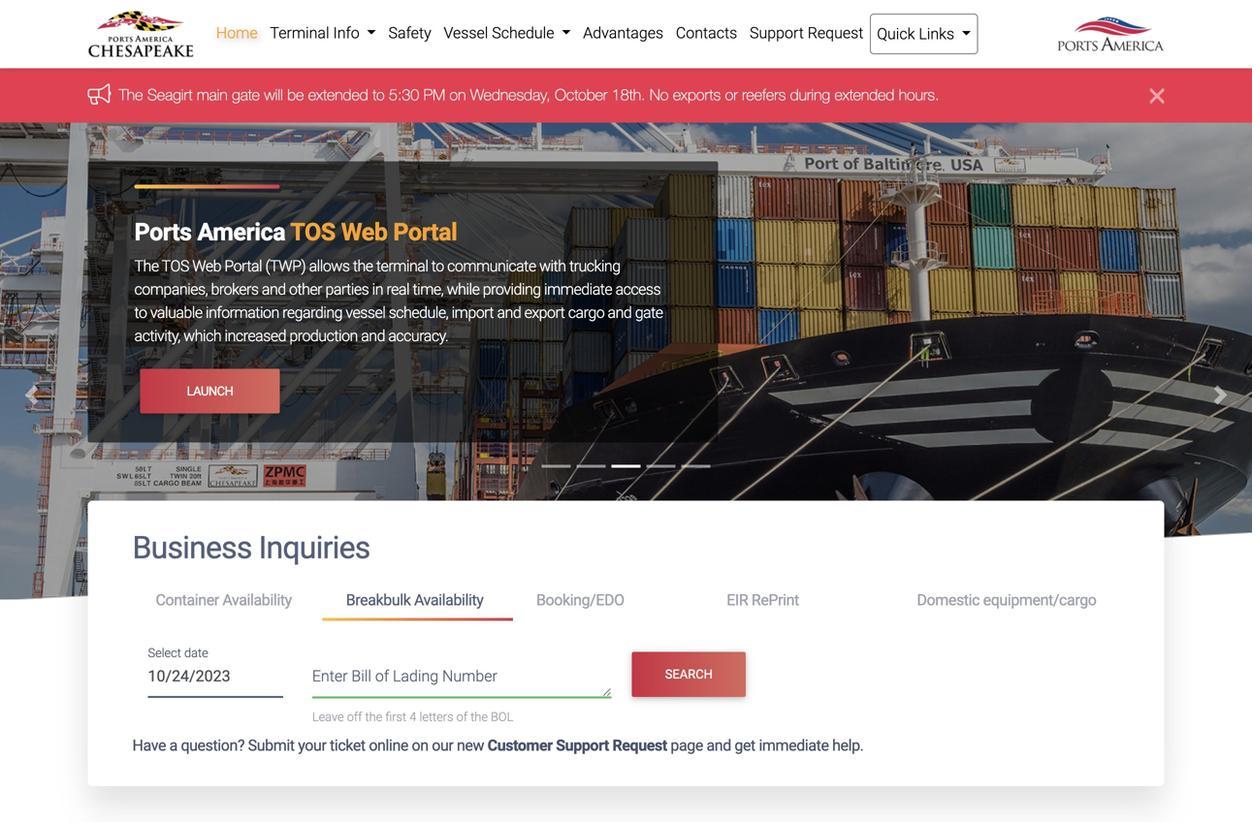 Task type: locate. For each thing, give the bounding box(es) containing it.
advantages link
[[577, 14, 670, 52]]

1 horizontal spatial support
[[750, 24, 804, 42]]

1 vertical spatial to
[[431, 257, 444, 275]]

portal inside the tos web portal (twp) allows the terminal to communicate with trucking companies,                         brokers and other parties in real time, while providing immediate access to valuable                         information regarding vessel schedule, import and export cargo and gate activity, which increased production and accuracy.
[[224, 257, 262, 275]]

tos up the companies,
[[162, 257, 189, 275]]

to left 5:30
[[373, 85, 385, 104]]

0 horizontal spatial web
[[192, 257, 221, 275]]

the right "off"
[[365, 710, 382, 724]]

reefers
[[742, 85, 786, 104]]

Select date text field
[[148, 660, 283, 699]]

terminal
[[376, 257, 428, 275]]

1 vertical spatial the
[[134, 257, 159, 275]]

web
[[341, 218, 388, 246], [192, 257, 221, 275]]

advantages
[[583, 24, 664, 42]]

of right the bill
[[375, 667, 389, 686]]

real
[[386, 280, 409, 299]]

web up allows
[[341, 218, 388, 246]]

on inside alert
[[450, 85, 466, 104]]

request left the quick
[[808, 24, 864, 42]]

on right pm
[[450, 85, 466, 104]]

activity,
[[134, 327, 180, 345]]

availability right breakbulk
[[414, 591, 484, 610]]

increased
[[225, 327, 286, 345]]

1 vertical spatial web
[[192, 257, 221, 275]]

reprint
[[752, 591, 799, 610]]

leave off the first 4 letters of the bol
[[312, 710, 513, 724]]

0 vertical spatial immediate
[[544, 280, 612, 299]]

request left page
[[613, 737, 667, 755]]

18th.
[[612, 85, 646, 104]]

other
[[289, 280, 322, 299]]

ports america tos web portal
[[134, 218, 457, 246]]

1 vertical spatial support
[[556, 737, 609, 755]]

question?
[[181, 737, 245, 755]]

1 horizontal spatial on
[[450, 85, 466, 104]]

0 horizontal spatial gate
[[232, 85, 260, 104]]

availability down business inquiries on the left of page
[[222, 591, 292, 610]]

1 horizontal spatial immediate
[[759, 737, 829, 755]]

support up reefers
[[750, 24, 804, 42]]

0 vertical spatial tos
[[290, 218, 336, 246]]

1 horizontal spatial extended
[[835, 85, 895, 104]]

2 availability from the left
[[414, 591, 484, 610]]

extended
[[308, 85, 368, 104], [835, 85, 895, 104]]

immediate
[[544, 280, 612, 299], [759, 737, 829, 755]]

info
[[333, 24, 360, 42]]

2 horizontal spatial to
[[431, 257, 444, 275]]

tos web portal image
[[0, 123, 1252, 663]]

immediate inside the tos web portal (twp) allows the terminal to communicate with trucking companies,                         brokers and other parties in real time, while providing immediate access to valuable                         information regarding vessel schedule, import and export cargo and gate activity, which increased production and accuracy.
[[544, 280, 612, 299]]

gate left will
[[232, 85, 260, 104]]

0 horizontal spatial extended
[[308, 85, 368, 104]]

enter
[[312, 667, 348, 686]]

select
[[148, 646, 181, 661]]

the
[[353, 257, 373, 275], [365, 710, 382, 724], [471, 710, 488, 724]]

gate down access on the top
[[635, 304, 663, 322]]

bol
[[491, 710, 513, 724]]

leave
[[312, 710, 344, 724]]

web up brokers
[[192, 257, 221, 275]]

bill
[[352, 667, 371, 686]]

portal up terminal
[[393, 218, 457, 246]]

ticket
[[330, 737, 365, 755]]

while
[[447, 280, 480, 299]]

vessel schedule
[[444, 24, 558, 42]]

quick links
[[877, 25, 958, 43]]

0 horizontal spatial immediate
[[544, 280, 612, 299]]

0 vertical spatial of
[[375, 667, 389, 686]]

and down vessel
[[361, 327, 385, 345]]

the for the tos web portal (twp) allows the terminal to communicate with trucking companies,                         brokers and other parties in real time, while providing immediate access to valuable                         information regarding vessel schedule, import and export cargo and gate activity, which increased production and accuracy.
[[134, 257, 159, 275]]

the for the seagirt main gate will be extended to 5:30 pm on wednesday, october 18th.  no exports or reefers during extended hours.
[[119, 85, 143, 104]]

extended right the during
[[835, 85, 895, 104]]

tos
[[290, 218, 336, 246], [162, 257, 189, 275]]

0 horizontal spatial availability
[[222, 591, 292, 610]]

0 vertical spatial support
[[750, 24, 804, 42]]

1 vertical spatial gate
[[635, 304, 663, 322]]

1 vertical spatial immediate
[[759, 737, 829, 755]]

container availability
[[156, 591, 292, 610]]

1 horizontal spatial to
[[373, 85, 385, 104]]

0 vertical spatial the
[[119, 85, 143, 104]]

immediate up cargo
[[544, 280, 612, 299]]

and down (twp)
[[262, 280, 286, 299]]

ports
[[134, 218, 192, 246]]

off
[[347, 710, 362, 724]]

the left bol
[[471, 710, 488, 724]]

1 horizontal spatial web
[[341, 218, 388, 246]]

of right letters
[[457, 710, 468, 724]]

the
[[119, 85, 143, 104], [134, 257, 159, 275]]

with
[[539, 257, 566, 275]]

vessel
[[444, 24, 488, 42]]

on
[[450, 85, 466, 104], [412, 737, 428, 755]]

domestic equipment/cargo link
[[894, 583, 1120, 618]]

seagirt
[[147, 85, 193, 104]]

number
[[442, 667, 497, 686]]

the up in
[[353, 257, 373, 275]]

on left our
[[412, 737, 428, 755]]

0 vertical spatial web
[[341, 218, 388, 246]]

safety link
[[382, 14, 438, 52]]

breakbulk availability
[[346, 591, 484, 610]]

0 horizontal spatial on
[[412, 737, 428, 755]]

0 horizontal spatial of
[[375, 667, 389, 686]]

0 vertical spatial portal
[[393, 218, 457, 246]]

wednesday,
[[470, 85, 551, 104]]

eir reprint link
[[703, 583, 894, 618]]

access
[[616, 280, 661, 299]]

support right customer
[[556, 737, 609, 755]]

1 horizontal spatial gate
[[635, 304, 663, 322]]

terminal info
[[270, 24, 363, 42]]

the inside the tos web portal (twp) allows the terminal to communicate with trucking companies,                         brokers and other parties in real time, while providing immediate access to valuable                         information regarding vessel schedule, import and export cargo and gate activity, which increased production and accuracy.
[[353, 257, 373, 275]]

the inside alert
[[119, 85, 143, 104]]

1 vertical spatial tos
[[162, 257, 189, 275]]

bullhorn image
[[88, 84, 119, 104]]

support
[[750, 24, 804, 42], [556, 737, 609, 755]]

2 vertical spatial to
[[134, 304, 147, 322]]

0 horizontal spatial to
[[134, 304, 147, 322]]

page
[[671, 737, 703, 755]]

1 horizontal spatial of
[[457, 710, 468, 724]]

production
[[289, 327, 358, 345]]

request
[[808, 24, 864, 42], [613, 737, 667, 755]]

letters
[[419, 710, 454, 724]]

a
[[169, 737, 177, 755]]

0 horizontal spatial portal
[[224, 257, 262, 275]]

portal up brokers
[[224, 257, 262, 275]]

tos up allows
[[290, 218, 336, 246]]

1 horizontal spatial availability
[[414, 591, 484, 610]]

0 horizontal spatial request
[[613, 737, 667, 755]]

accuracy.
[[388, 327, 448, 345]]

to
[[373, 85, 385, 104], [431, 257, 444, 275], [134, 304, 147, 322]]

container availability link
[[132, 583, 323, 618]]

of
[[375, 667, 389, 686], [457, 710, 468, 724]]

business
[[132, 530, 252, 566]]

safety
[[389, 24, 431, 42]]

exports
[[673, 85, 721, 104]]

breakbulk
[[346, 591, 411, 610]]

the seagirt main gate will be extended to 5:30 pm on wednesday, october 18th.  no exports or reefers during extended hours. link
[[119, 85, 940, 104]]

0 horizontal spatial tos
[[162, 257, 189, 275]]

customer support request link
[[488, 737, 667, 755]]

time,
[[413, 280, 443, 299]]

0 vertical spatial on
[[450, 85, 466, 104]]

2 extended from the left
[[835, 85, 895, 104]]

close image
[[1150, 84, 1164, 107]]

availability
[[222, 591, 292, 610], [414, 591, 484, 610]]

booking/edo
[[536, 591, 624, 610]]

4
[[410, 710, 416, 724]]

immediate right the get
[[759, 737, 829, 755]]

the up the companies,
[[134, 257, 159, 275]]

extended right be
[[308, 85, 368, 104]]

to up activity,
[[134, 304, 147, 322]]

1 horizontal spatial request
[[808, 24, 864, 42]]

will
[[264, 85, 283, 104]]

0 vertical spatial gate
[[232, 85, 260, 104]]

to up time,
[[431, 257, 444, 275]]

america
[[197, 218, 285, 246]]

the inside the tos web portal (twp) allows the terminal to communicate with trucking companies,                         brokers and other parties in real time, while providing immediate access to valuable                         information regarding vessel schedule, import and export cargo and gate activity, which increased production and accuracy.
[[134, 257, 159, 275]]

1 availability from the left
[[222, 591, 292, 610]]

the left seagirt
[[119, 85, 143, 104]]

1 vertical spatial portal
[[224, 257, 262, 275]]

breakbulk availability link
[[323, 583, 513, 621]]

0 vertical spatial to
[[373, 85, 385, 104]]



Task type: vqa. For each thing, say whether or not it's contained in the screenshot.
providing at the left top of the page
yes



Task type: describe. For each thing, give the bounding box(es) containing it.
home link
[[210, 14, 264, 52]]

1 extended from the left
[[308, 85, 368, 104]]

import
[[452, 304, 494, 322]]

eir reprint
[[727, 591, 799, 610]]

main
[[197, 85, 228, 104]]

get
[[735, 737, 756, 755]]

booking/edo link
[[513, 583, 703, 618]]

availability for container availability
[[222, 591, 292, 610]]

Enter Bill of Lading Number text field
[[312, 665, 612, 698]]

information
[[206, 304, 279, 322]]

availability for breakbulk availability
[[414, 591, 484, 610]]

0 horizontal spatial support
[[556, 737, 609, 755]]

companies,
[[134, 280, 208, 299]]

trucking
[[569, 257, 620, 275]]

support request link
[[744, 14, 870, 52]]

help.
[[832, 737, 864, 755]]

inquiries
[[259, 530, 370, 566]]

equipment/cargo
[[983, 591, 1097, 610]]

search
[[665, 667, 713, 682]]

schedule,
[[389, 304, 448, 322]]

terminal
[[270, 24, 329, 42]]

links
[[919, 25, 955, 43]]

the seagirt main gate will be extended to 5:30 pm on wednesday, october 18th.  no exports or reefers during extended hours.
[[119, 85, 940, 104]]

(twp)
[[265, 257, 306, 275]]

date
[[184, 646, 208, 661]]

brokers
[[211, 280, 259, 299]]

new
[[457, 737, 484, 755]]

gate inside alert
[[232, 85, 260, 104]]

quick
[[877, 25, 915, 43]]

vessel
[[346, 304, 385, 322]]

cargo
[[568, 304, 604, 322]]

regarding
[[282, 304, 342, 322]]

pm
[[424, 85, 445, 104]]

1 horizontal spatial portal
[[393, 218, 457, 246]]

gate inside the tos web portal (twp) allows the terminal to communicate with trucking companies,                         brokers and other parties in real time, while providing immediate access to valuable                         information regarding vessel schedule, import and export cargo and gate activity, which increased production and accuracy.
[[635, 304, 663, 322]]

online
[[369, 737, 408, 755]]

and down providing on the left
[[497, 304, 521, 322]]

your
[[298, 737, 326, 755]]

quick links link
[[870, 14, 978, 54]]

tos inside the tos web portal (twp) allows the terminal to communicate with trucking companies,                         brokers and other parties in real time, while providing immediate access to valuable                         information regarding vessel schedule, import and export cargo and gate activity, which increased production and accuracy.
[[162, 257, 189, 275]]

october
[[555, 85, 608, 104]]

in
[[372, 280, 383, 299]]

communicate
[[447, 257, 536, 275]]

vessel schedule link
[[438, 14, 577, 52]]

no
[[650, 85, 669, 104]]

container
[[156, 591, 219, 610]]

providing
[[483, 280, 541, 299]]

domestic equipment/cargo
[[917, 591, 1097, 610]]

and left the get
[[707, 737, 731, 755]]

1 vertical spatial of
[[457, 710, 468, 724]]

have a question? submit your ticket online on our new customer support request page and get immediate help.
[[132, 737, 864, 755]]

hours.
[[899, 85, 940, 104]]

and down access on the top
[[608, 304, 632, 322]]

which
[[184, 327, 221, 345]]

business inquiries
[[132, 530, 370, 566]]

web inside the tos web portal (twp) allows the terminal to communicate with trucking companies,                         brokers and other parties in real time, while providing immediate access to valuable                         information regarding vessel schedule, import and export cargo and gate activity, which increased production and accuracy.
[[192, 257, 221, 275]]

0 vertical spatial request
[[808, 24, 864, 42]]

enter bill of lading number
[[312, 667, 497, 686]]

to inside the seagirt main gate will be extended to 5:30 pm on wednesday, october 18th.  no exports or reefers during extended hours. alert
[[373, 85, 385, 104]]

1 vertical spatial on
[[412, 737, 428, 755]]

first
[[385, 710, 407, 724]]

allows
[[309, 257, 350, 275]]

search button
[[632, 652, 746, 697]]

contacts
[[676, 24, 737, 42]]

contacts link
[[670, 14, 744, 52]]

lading
[[393, 667, 439, 686]]

home
[[216, 24, 258, 42]]

eir
[[727, 591, 748, 610]]

customer
[[488, 737, 553, 755]]

the seagirt main gate will be extended to 5:30 pm on wednesday, october 18th.  no exports or reefers during extended hours. alert
[[0, 68, 1252, 123]]

schedule
[[492, 24, 554, 42]]

our
[[432, 737, 453, 755]]

during
[[790, 85, 830, 104]]

1 horizontal spatial tos
[[290, 218, 336, 246]]

domestic
[[917, 591, 980, 610]]

select date
[[148, 646, 208, 661]]

or
[[725, 85, 738, 104]]

5:30
[[389, 85, 419, 104]]

the tos web portal (twp) allows the terminal to communicate with trucking companies,                         brokers and other parties in real time, while providing immediate access to valuable                         information regarding vessel schedule, import and export cargo and gate activity, which increased production and accuracy.
[[134, 257, 663, 345]]

submit
[[248, 737, 295, 755]]

export
[[524, 304, 565, 322]]

1 vertical spatial request
[[613, 737, 667, 755]]



